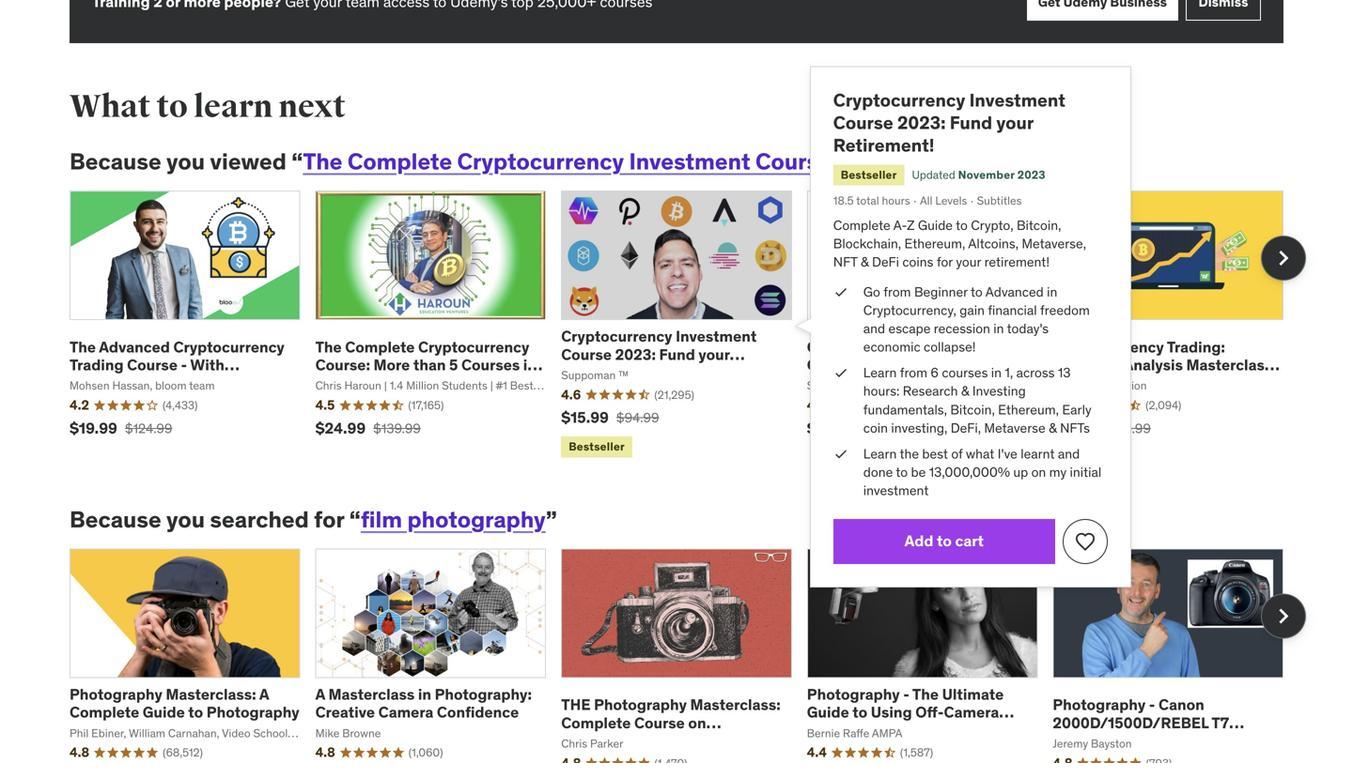 Task type: vqa. For each thing, say whether or not it's contained in the screenshot.
Microsoft Power BI Desktop for Business Intelligence (2023) link on the bottom of page
no



Task type: locate. For each thing, give the bounding box(es) containing it.
ethereum, up coins
[[905, 235, 965, 252]]

investment
[[863, 483, 929, 500]]

metaverse
[[984, 420, 1046, 437]]

0 horizontal spatial bitcoin,
[[950, 402, 995, 418]]

research
[[903, 383, 958, 400]]

advanced up strategies
[[99, 338, 170, 357]]

2 because from the top
[[70, 506, 161, 534]]

0 vertical spatial from
[[884, 284, 911, 301]]

camera inside "a masterclass in photography: creative camera confidence"
[[378, 704, 434, 723]]

18.5 total hours
[[833, 194, 910, 208]]

1
[[315, 374, 322, 393]]

2 horizontal spatial guide
[[918, 217, 953, 234]]

wishlist image
[[1074, 531, 1096, 553]]

1 a from the left
[[259, 685, 269, 705]]

"
[[831, 148, 842, 176], [546, 506, 557, 534]]

updated
[[912, 168, 956, 182]]

1 horizontal spatial bitcoin,
[[1017, 217, 1061, 234]]

the up 1
[[315, 338, 342, 357]]

1 vertical spatial for
[[314, 506, 344, 534]]

fund up (21,295)
[[659, 345, 695, 364]]

1 next image from the top
[[1269, 243, 1299, 274]]

next image
[[1269, 243, 1299, 274], [1269, 602, 1299, 632]]

suppoman ™
[[561, 368, 629, 383]]

2 next image from the top
[[1269, 602, 1299, 632]]

1 horizontal spatial "
[[831, 148, 842, 176]]

2023: up 'updated'
[[897, 111, 946, 134]]

cryptocurrency investment course 2023: fund your retirement! link for (21,295)
[[561, 327, 757, 382]]

learn up "done"
[[863, 446, 897, 463]]

& inside 'complete a-z guide to crypto, bitcoin, blockchain, ethereum, altcoins, metaverse, nft & defi coins for your retirement!'
[[861, 254, 869, 271]]

fund up "updated november 2023"
[[950, 111, 993, 134]]

from left 6
[[900, 365, 928, 382]]

carousel element containing photography masterclass: a complete guide to photography
[[70, 549, 1306, 764]]

-
[[181, 356, 187, 375], [903, 685, 910, 705], [1149, 696, 1155, 715]]

1 vertical spatial because
[[70, 506, 161, 534]]

the right using
[[912, 685, 939, 705]]

learn for hours:
[[863, 365, 897, 382]]

camera
[[378, 704, 434, 723], [944, 704, 999, 723], [1053, 732, 1108, 751]]

you down what to learn next
[[166, 148, 205, 176]]

searched
[[210, 506, 309, 534]]

2 learn from the top
[[863, 446, 897, 463]]

1 vertical spatial &
[[961, 383, 969, 400]]

0 vertical spatial xsmall image
[[833, 283, 848, 302]]

go from beginner to advanced in cryptocurrency, gain financial freedom and escape recession in today's economic collapse!
[[863, 284, 1090, 356]]

subtitles
[[977, 194, 1022, 208]]

your for all levels
[[996, 111, 1034, 134]]

cryptocurrency investment course 2023: fund your retirement! up 'updated'
[[833, 89, 1066, 156]]

camera left user
[[1053, 732, 1108, 751]]

for
[[937, 254, 953, 271], [314, 506, 344, 534]]

hours:
[[863, 383, 900, 400]]

retirement!
[[833, 134, 935, 156], [561, 363, 646, 382]]

1 vertical spatial you
[[166, 506, 205, 534]]

z
[[907, 217, 915, 234]]

- left canon
[[1149, 696, 1155, 715]]

2 carousel element from the top
[[70, 549, 1306, 764]]

bestseller up total
[[841, 168, 897, 182]]

1 horizontal spatial and
[[1058, 446, 1080, 463]]

0 vertical spatial fund
[[950, 111, 993, 134]]

in right courses
[[523, 356, 537, 375]]

0 horizontal spatial fund
[[659, 345, 695, 364]]

learnt
[[1021, 446, 1055, 463]]

1 horizontal spatial -
[[903, 685, 910, 705]]

"
[[292, 148, 303, 176], [349, 506, 361, 534]]

1 horizontal spatial cryptocurrency investment course 2023: fund your retirement!
[[833, 89, 1066, 156]]

camera inside photography - canon 2000d/1500d/rebel t7 camera user course
[[1053, 732, 1108, 751]]

the
[[303, 148, 343, 176], [70, 338, 96, 357], [315, 338, 342, 357], [912, 685, 939, 705]]

bestseller down $15.99
[[569, 440, 625, 454]]

2 you from the top
[[166, 506, 205, 534]]

2 horizontal spatial -
[[1149, 696, 1155, 715]]

be
[[911, 464, 926, 481]]

2023: for all levels
[[897, 111, 946, 134]]

photography - the ultimate guide to using off-camera flash link
[[807, 685, 1014, 741]]

levels
[[935, 194, 967, 208]]

1 vertical spatial and
[[1058, 446, 1080, 463]]

total
[[856, 194, 879, 208]]

for left the film
[[314, 506, 344, 534]]

your
[[996, 111, 1034, 134], [956, 254, 981, 271], [699, 345, 730, 364]]

- left with
[[181, 356, 187, 375]]

xsmall image
[[833, 283, 848, 302], [833, 364, 848, 383]]

in left 1, at right
[[991, 365, 1002, 382]]

0 horizontal spatial retirement!
[[561, 363, 646, 382]]

add to cart
[[905, 532, 984, 551]]

0 vertical spatial you
[[166, 148, 205, 176]]

guide inside photography masterclass: a complete guide to photography
[[143, 704, 185, 723]]

0 horizontal spatial advanced
[[99, 338, 170, 357]]

masterclass inside "a masterclass in photography: creative camera confidence"
[[328, 685, 415, 705]]

1 horizontal spatial masterclass
[[1186, 356, 1273, 375]]

1 horizontal spatial &
[[961, 383, 969, 400]]

the down next
[[303, 148, 343, 176]]

0 vertical spatial 2023:
[[897, 111, 946, 134]]

beginner
[[914, 284, 968, 301]]

2 vertical spatial your
[[699, 345, 730, 364]]

0 horizontal spatial masterclass:
[[166, 685, 256, 705]]

guide inside 'complete a-z guide to crypto, bitcoin, blockchain, ethereum, altcoins, metaverse, nft & defi coins for your retirement!'
[[918, 217, 953, 234]]

1 vertical spatial learn
[[863, 446, 897, 463]]

1 vertical spatial on
[[688, 714, 706, 733]]

& down courses
[[961, 383, 969, 400]]

1 horizontal spatial retirement!
[[833, 134, 935, 156]]

1 vertical spatial from
[[900, 365, 928, 382]]

cryptocurrency
[[833, 89, 965, 111], [457, 148, 624, 176], [561, 327, 672, 346], [173, 338, 285, 357], [418, 338, 529, 357], [1053, 338, 1164, 357]]

1 vertical spatial your
[[956, 254, 981, 271]]

0 vertical spatial "
[[831, 148, 842, 176]]

carousel element containing cryptocurrency investment course 2023: fund your retirement!
[[70, 191, 1306, 462]]

1 vertical spatial cryptocurrency investment course 2023: fund your retirement!
[[561, 327, 757, 382]]

because for because you searched for " film photography "
[[70, 506, 161, 534]]

defi,
[[951, 420, 981, 437]]

1 horizontal spatial masterclass:
[[690, 696, 781, 715]]

from up cryptocurrency,
[[884, 284, 911, 301]]

1 vertical spatial advanced
[[99, 338, 170, 357]]

- inside photography - the ultimate guide to using off-camera flash
[[903, 685, 910, 705]]

complete a-z guide to crypto, bitcoin, blockchain, ethereum, altcoins, metaverse, nft & defi coins for your retirement!
[[833, 217, 1086, 271]]

1 vertical spatial ethereum,
[[998, 402, 1059, 418]]

retirement! up 18.5 total hours
[[833, 134, 935, 156]]

your inside 'complete a-z guide to crypto, bitcoin, blockchain, ethereum, altcoins, metaverse, nft & defi coins for your retirement!'
[[956, 254, 981, 271]]

what
[[70, 88, 151, 127]]

camera for 2000d/1500d/rebel
[[1053, 732, 1108, 751]]

0 horizontal spatial cryptocurrency investment course 2023: fund your retirement!
[[561, 327, 757, 382]]

in up freedom
[[1047, 284, 1058, 301]]

0 vertical spatial cryptocurrency investment course 2023: fund your retirement!
[[833, 89, 1066, 156]]

cryptocurrency trading: technical analysis masterclass 2023
[[1053, 338, 1273, 393]]

0 vertical spatial learn
[[863, 365, 897, 382]]

1 vertical spatial 2023:
[[615, 345, 656, 364]]

1 horizontal spatial bestseller
[[841, 168, 897, 182]]

1 horizontal spatial 2023:
[[897, 111, 946, 134]]

carousel element for "
[[70, 549, 1306, 764]]

coin
[[863, 420, 888, 437]]

photography
[[70, 685, 162, 705], [807, 685, 900, 705], [594, 696, 687, 715], [1053, 696, 1146, 715], [207, 704, 299, 723], [561, 732, 654, 751]]

your for (21,295)
[[699, 345, 730, 364]]

camera right using
[[944, 704, 999, 723]]

1 horizontal spatial guide
[[807, 704, 849, 723]]

learn inside learn the best of what i've learnt and done to be 13,000,000% up on my initial investment
[[863, 446, 897, 463]]

course
[[833, 111, 893, 134], [756, 148, 831, 176], [561, 345, 612, 364], [127, 356, 178, 375], [634, 714, 685, 733], [1147, 732, 1198, 751]]

crypto,
[[971, 217, 1014, 234]]

on
[[1031, 464, 1046, 481], [688, 714, 706, 733]]

suppoman
[[561, 368, 616, 383]]

0 vertical spatial cryptocurrency investment course 2023: fund your retirement! link
[[833, 89, 1066, 156]]

to inside add to cart button
[[937, 532, 952, 551]]

camera inside photography - the ultimate guide to using off-camera flash
[[944, 704, 999, 723]]

because
[[70, 148, 161, 176], [70, 506, 161, 534]]

0 vertical spatial next image
[[1269, 243, 1299, 274]]

1 vertical spatial cryptocurrency investment course 2023: fund your retirement! link
[[561, 327, 757, 382]]

ethereum, inside learn from 6 courses in 1, across 13 hours: research & investing fundamentals, bitcoin, ethereum, early coin investing, defi, metaverse & nfts
[[998, 402, 1059, 418]]

advanced up financial
[[986, 284, 1044, 301]]

to inside go from beginner to advanced in cryptocurrency, gain financial freedom and escape recession in today's economic collapse!
[[971, 284, 983, 301]]

1,
[[1005, 365, 1013, 382]]

guide for photography masterclass: a complete guide to photography
[[143, 704, 185, 723]]

photography:
[[435, 685, 532, 705]]

xsmall image
[[833, 445, 848, 464]]

1 horizontal spatial a
[[315, 685, 325, 705]]

in inside the complete cryptocurrency course: more than 5 courses in 1
[[523, 356, 537, 375]]

1 vertical spatial carousel element
[[70, 549, 1306, 764]]

1 vertical spatial "
[[546, 506, 557, 534]]

escape
[[889, 320, 931, 337]]

0 horizontal spatial a
[[259, 685, 269, 705]]

0 vertical spatial retirement!
[[833, 134, 935, 156]]

0 horizontal spatial bestseller
[[569, 440, 625, 454]]

0 vertical spatial on
[[1031, 464, 1046, 481]]

5
[[449, 356, 458, 375]]

2 xsmall image from the top
[[833, 364, 848, 383]]

1 horizontal spatial on
[[1031, 464, 1046, 481]]

complete inside 'complete a-z guide to crypto, bitcoin, blockchain, ethereum, altcoins, metaverse, nft & defi coins for your retirement!'
[[833, 217, 891, 234]]

masterclass
[[1186, 356, 1273, 375], [328, 685, 415, 705]]

with
[[190, 356, 224, 375]]

2 horizontal spatial &
[[1049, 420, 1057, 437]]

t7
[[1212, 714, 1229, 733]]

learn the best of what i've learnt and done to be 13,000,000% up on my initial investment
[[863, 446, 1102, 500]]

1 vertical spatial xsmall image
[[833, 364, 848, 383]]

1 xsmall image from the top
[[833, 283, 848, 302]]

1 you from the top
[[166, 148, 205, 176]]

from
[[884, 284, 911, 301], [900, 365, 928, 382]]

0 vertical spatial and
[[863, 320, 885, 337]]

learn up hours:
[[863, 365, 897, 382]]

0 vertical spatial your
[[996, 111, 1034, 134]]

xsmall image down nft
[[833, 283, 848, 302]]

1 horizontal spatial advanced
[[986, 284, 1044, 301]]

1 because from the top
[[70, 148, 161, 176]]

2 horizontal spatial camera
[[1053, 732, 1108, 751]]

ethereum,
[[905, 235, 965, 252], [998, 402, 1059, 418]]

- left off-
[[903, 685, 910, 705]]

confidence
[[437, 704, 519, 723]]

xsmall image up xsmall image
[[833, 364, 848, 383]]

1 learn from the top
[[863, 365, 897, 382]]

& down blockchain,
[[861, 254, 869, 271]]

altcoins,
[[968, 235, 1019, 252]]

i've
[[998, 446, 1018, 463]]

retirement! up 4.6
[[561, 363, 646, 382]]

0 horizontal spatial on
[[688, 714, 706, 733]]

investing
[[972, 383, 1026, 400]]

2023 up early
[[1053, 374, 1089, 393]]

complete inside the complete cryptocurrency course: more than 5 courses in 1
[[345, 338, 415, 357]]

0 horizontal spatial guide
[[143, 704, 185, 723]]

$94.99
[[616, 410, 659, 427]]

1 vertical spatial bitcoin,
[[950, 402, 995, 418]]

0 horizontal spatial 2023:
[[615, 345, 656, 364]]

the inside photography - the ultimate guide to using off-camera flash
[[912, 685, 939, 705]]

coins
[[902, 254, 934, 271]]

0 horizontal spatial masterclass
[[328, 685, 415, 705]]

1 vertical spatial next image
[[1269, 602, 1299, 632]]

0 vertical spatial investment
[[969, 89, 1066, 111]]

xsmall image for go
[[833, 283, 848, 302]]

cryptocurrency investment course 2023: fund your retirement! link for all levels
[[833, 89, 1066, 156]]

1 vertical spatial fund
[[659, 345, 695, 364]]

0 vertical spatial carousel element
[[70, 191, 1306, 462]]

from inside learn from 6 courses in 1, across 13 hours: research & investing fundamentals, bitcoin, ethereum, early coin investing, defi, metaverse & nfts
[[900, 365, 928, 382]]

camera for photography:
[[378, 704, 434, 723]]

the advanced cryptocurrency trading course - with strategies
[[70, 338, 285, 393]]

& left nfts
[[1049, 420, 1057, 437]]

1 vertical spatial masterclass
[[328, 685, 415, 705]]

camera right creative
[[378, 704, 434, 723]]

1 horizontal spatial for
[[937, 254, 953, 271]]

defi
[[872, 254, 899, 271]]

0 horizontal spatial &
[[861, 254, 869, 271]]

guide
[[918, 217, 953, 234], [143, 704, 185, 723], [807, 704, 849, 723]]

2 a from the left
[[315, 685, 325, 705]]

course inside photography - canon 2000d/1500d/rebel t7 camera user course
[[1147, 732, 1198, 751]]

and up the my
[[1058, 446, 1080, 463]]

carousel element
[[70, 191, 1306, 462], [70, 549, 1306, 764]]

all
[[920, 194, 933, 208]]

1 horizontal spatial your
[[956, 254, 981, 271]]

2023
[[1018, 168, 1046, 182], [1053, 374, 1089, 393]]

my
[[1049, 464, 1067, 481]]

to inside photography masterclass: a complete guide to photography
[[188, 704, 203, 723]]

for right coins
[[937, 254, 953, 271]]

0 vertical spatial for
[[937, 254, 953, 271]]

™
[[619, 368, 629, 383]]

masterclass: inside "the photography masterclass: complete course on photography"
[[690, 696, 781, 715]]

retirement!
[[984, 254, 1050, 271]]

2023 up the subtitles at the right of the page
[[1018, 168, 1046, 182]]

from inside go from beginner to advanced in cryptocurrency, gain financial freedom and escape recession in today's economic collapse!
[[884, 284, 911, 301]]

2 horizontal spatial your
[[996, 111, 1034, 134]]

2023: up ™
[[615, 345, 656, 364]]

and up "economic"
[[863, 320, 885, 337]]

0 vertical spatial advanced
[[986, 284, 1044, 301]]

bitcoin, up defi,
[[950, 402, 995, 418]]

you left searched
[[166, 506, 205, 534]]

go
[[863, 284, 880, 301]]

1 horizontal spatial 2023
[[1053, 374, 1089, 393]]

fund inside "carousel" element
[[659, 345, 695, 364]]

0 vertical spatial "
[[292, 148, 303, 176]]

the inside the complete cryptocurrency course: more than 5 courses in 1
[[315, 338, 342, 357]]

- for photography - canon 2000d/1500d/rebel t7 camera user course
[[1149, 696, 1155, 715]]

0 vertical spatial bestseller
[[841, 168, 897, 182]]

2 vertical spatial investment
[[676, 327, 757, 346]]

1 horizontal spatial ethereum,
[[998, 402, 1059, 418]]

masterclass: inside photography masterclass: a complete guide to photography
[[166, 685, 256, 705]]

the up strategies
[[70, 338, 96, 357]]

bitcoin, up metaverse,
[[1017, 217, 1061, 234]]

0 vertical spatial masterclass
[[1186, 356, 1273, 375]]

advanced inside the advanced cryptocurrency trading course - with strategies
[[99, 338, 170, 357]]

cryptocurrency investment course 2023: fund your retirement! link
[[833, 89, 1066, 156], [561, 327, 757, 382]]

0 horizontal spatial cryptocurrency investment course 2023: fund your retirement! link
[[561, 327, 757, 382]]

1 horizontal spatial cryptocurrency investment course 2023: fund your retirement! link
[[833, 89, 1066, 156]]

- inside photography - canon 2000d/1500d/rebel t7 camera user course
[[1149, 696, 1155, 715]]

1 horizontal spatial camera
[[944, 704, 999, 723]]

0 horizontal spatial camera
[[378, 704, 434, 723]]

you for searched
[[166, 506, 205, 534]]

1 carousel element from the top
[[70, 191, 1306, 462]]

learn inside learn from 6 courses in 1, across 13 hours: research & investing fundamentals, bitcoin, ethereum, early coin investing, defi, metaverse & nfts
[[863, 365, 897, 382]]

ethereum, up metaverse
[[998, 402, 1059, 418]]

1 vertical spatial "
[[349, 506, 361, 534]]

off-
[[915, 704, 944, 723]]

0 horizontal spatial your
[[699, 345, 730, 364]]

0 vertical spatial 2023
[[1018, 168, 1046, 182]]

carousel element for investment
[[70, 191, 1306, 462]]

course inside "the photography masterclass: complete course on photography"
[[634, 714, 685, 733]]

2023 inside cryptocurrency trading: technical analysis masterclass 2023
[[1053, 374, 1089, 393]]

0 horizontal spatial -
[[181, 356, 187, 375]]

2023:
[[897, 111, 946, 134], [615, 345, 656, 364]]

fund for (21,295)
[[659, 345, 695, 364]]

0 horizontal spatial and
[[863, 320, 885, 337]]

cryptocurrency investment course 2023: fund your retirement! up (21,295)
[[561, 327, 757, 382]]

0 vertical spatial because
[[70, 148, 161, 176]]

0 vertical spatial ethereum,
[[905, 235, 965, 252]]

cryptocurrency investment course 2023: fund your retirement! link up (21,295)
[[561, 327, 757, 382]]

in left confidence
[[418, 685, 431, 705]]

1 horizontal spatial fund
[[950, 111, 993, 134]]

cryptocurrency investment course 2023: fund your retirement! link up 'updated'
[[833, 89, 1066, 156]]

a masterclass in photography: creative camera confidence
[[315, 685, 532, 723]]

recession
[[934, 320, 990, 337]]

guide inside photography - the ultimate guide to using off-camera flash
[[807, 704, 849, 723]]



Task type: describe. For each thing, give the bounding box(es) containing it.
investing,
[[891, 420, 948, 437]]

what to learn next
[[70, 88, 346, 127]]

photography - canon 2000d/1500d/rebel t7 camera user course
[[1053, 696, 1229, 751]]

from for learn
[[900, 365, 928, 382]]

a-
[[893, 217, 907, 234]]

in down financial
[[994, 320, 1004, 337]]

the complete cryptocurrency course: more than 5 courses in 1
[[315, 338, 537, 393]]

on inside "the photography masterclass: complete course on photography"
[[688, 714, 706, 733]]

next image for because you viewed " the complete cryptocurrency investment course "
[[1269, 243, 1299, 274]]

- for photography - the ultimate guide to using off-camera flash
[[903, 685, 910, 705]]

masterclass inside cryptocurrency trading: technical analysis masterclass 2023
[[1186, 356, 1273, 375]]

add
[[905, 532, 934, 551]]

courses
[[461, 356, 520, 375]]

cryptocurrency investment course 2023: fund your retirement! for all levels
[[833, 89, 1066, 156]]

trading:
[[1167, 338, 1225, 357]]

nft
[[833, 254, 858, 271]]

than
[[413, 356, 446, 375]]

collapse!
[[924, 339, 976, 356]]

to inside 'complete a-z guide to crypto, bitcoin, blockchain, ethereum, altcoins, metaverse, nft & defi coins for your retirement!'
[[956, 217, 968, 234]]

film
[[361, 506, 402, 534]]

updated november 2023
[[912, 168, 1046, 182]]

freedom
[[1040, 302, 1090, 319]]

0 horizontal spatial "
[[292, 148, 303, 176]]

fund for all levels
[[950, 111, 993, 134]]

gain
[[960, 302, 985, 319]]

add to cart button
[[833, 519, 1055, 565]]

analysis
[[1124, 356, 1183, 375]]

2023: for (21,295)
[[615, 345, 656, 364]]

courses
[[942, 365, 988, 382]]

course:
[[315, 356, 370, 375]]

$15.99 $94.99
[[561, 408, 659, 428]]

learn from 6 courses in 1, across 13 hours: research & investing fundamentals, bitcoin, ethereum, early coin investing, defi, metaverse & nfts
[[863, 365, 1092, 437]]

(21,295)
[[654, 388, 694, 403]]

the complete cryptocurrency investment course link
[[303, 148, 831, 176]]

and inside learn the best of what i've learnt and done to be 13,000,000% up on my initial investment
[[1058, 446, 1080, 463]]

hours
[[882, 194, 910, 208]]

november
[[958, 168, 1015, 182]]

complete inside photography masterclass: a complete guide to photography
[[70, 704, 139, 723]]

technical
[[1053, 356, 1121, 375]]

1 vertical spatial bestseller
[[569, 440, 625, 454]]

in inside "a masterclass in photography: creative camera confidence"
[[418, 685, 431, 705]]

photography - the ultimate guide to using off-camera flash
[[807, 685, 1004, 741]]

course inside the advanced cryptocurrency trading course - with strategies
[[127, 356, 178, 375]]

in inside learn from 6 courses in 1, across 13 hours: research & investing fundamentals, bitcoin, ethereum, early coin investing, defi, metaverse & nfts
[[991, 365, 1002, 382]]

fundamentals,
[[863, 402, 947, 418]]

photography - canon 2000d/1500d/rebel t7 camera user course link
[[1053, 696, 1244, 751]]

done
[[863, 464, 893, 481]]

0 horizontal spatial "
[[546, 506, 557, 534]]

retirement! for (21,295)
[[561, 363, 646, 382]]

the advanced cryptocurrency trading course - with strategies link
[[70, 338, 285, 393]]

flash
[[807, 722, 845, 741]]

a inside photography masterclass: a complete guide to photography
[[259, 685, 269, 705]]

0 horizontal spatial for
[[314, 506, 344, 534]]

6
[[931, 365, 939, 382]]

because you searched for " film photography "
[[70, 506, 557, 534]]

trading
[[70, 356, 124, 375]]

cryptocurrency investment course 2023: fund your retirement! for (21,295)
[[561, 327, 757, 382]]

cryptocurrency inside cryptocurrency trading: technical analysis masterclass 2023
[[1053, 338, 1164, 357]]

13
[[1058, 365, 1071, 382]]

photography
[[407, 506, 546, 534]]

ultimate
[[942, 685, 1004, 705]]

$15.99
[[561, 408, 609, 428]]

the inside the advanced cryptocurrency trading course - with strategies
[[70, 338, 96, 357]]

next
[[279, 88, 346, 127]]

to inside photography - the ultimate guide to using off-camera flash
[[853, 704, 868, 723]]

bitcoin, inside 'complete a-z guide to crypto, bitcoin, blockchain, ethereum, altcoins, metaverse, nft & defi coins for your retirement!'
[[1017, 217, 1061, 234]]

up
[[1013, 464, 1028, 481]]

photography inside photography - the ultimate guide to using off-camera flash
[[807, 685, 900, 705]]

financial
[[988, 302, 1037, 319]]

21295 reviews element
[[654, 387, 694, 403]]

13,000,000%
[[929, 464, 1010, 481]]

from for go
[[884, 284, 911, 301]]

nfts
[[1060, 420, 1090, 437]]

creative
[[315, 704, 375, 723]]

viewed
[[210, 148, 286, 176]]

on inside learn the best of what i've learnt and done to be 13,000,000% up on my initial investment
[[1031, 464, 1046, 481]]

what
[[966, 446, 995, 463]]

complete inside "the photography masterclass: complete course on photography"
[[561, 714, 631, 733]]

of
[[951, 446, 963, 463]]

cryptocurrency,
[[863, 302, 956, 319]]

using
[[871, 704, 912, 723]]

the photography masterclass: complete course on photography link
[[561, 696, 781, 751]]

guide for photography - the ultimate guide to using off-camera flash
[[807, 704, 849, 723]]

canon
[[1159, 696, 1205, 715]]

cryptocurrency inside the complete cryptocurrency course: more than 5 courses in 1
[[418, 338, 529, 357]]

2000d/1500d/rebel
[[1053, 714, 1209, 733]]

xsmall image for learn
[[833, 364, 848, 383]]

photography masterclass: a complete guide to photography link
[[70, 685, 299, 723]]

film photography link
[[361, 506, 546, 534]]

and inside go from beginner to advanced in cryptocurrency, gain financial freedom and escape recession in today's economic collapse!
[[863, 320, 885, 337]]

photography inside photography - canon 2000d/1500d/rebel t7 camera user course
[[1053, 696, 1146, 715]]

learn for done
[[863, 446, 897, 463]]

user
[[1111, 732, 1144, 751]]

1 horizontal spatial "
[[349, 506, 361, 534]]

0 horizontal spatial 2023
[[1018, 168, 1046, 182]]

economic
[[863, 339, 921, 356]]

initial
[[1070, 464, 1102, 481]]

bitcoin, inside learn from 6 courses in 1, across 13 hours: research & investing fundamentals, bitcoin, ethereum, early coin investing, defi, metaverse & nfts
[[950, 402, 995, 418]]

learn
[[194, 88, 273, 127]]

cryptocurrency trading: technical analysis masterclass 2023 link
[[1053, 338, 1280, 393]]

the complete cryptocurrency course: more than 5 courses in 1 link
[[315, 338, 543, 393]]

a inside "a masterclass in photography: creative camera confidence"
[[315, 685, 325, 705]]

cryptocurrency inside the advanced cryptocurrency trading course - with strategies
[[173, 338, 285, 357]]

metaverse,
[[1022, 235, 1086, 252]]

advanced inside go from beginner to advanced in cryptocurrency, gain financial freedom and escape recession in today's economic collapse!
[[986, 284, 1044, 301]]

- inside the advanced cryptocurrency trading course - with strategies
[[181, 356, 187, 375]]

because you viewed " the complete cryptocurrency investment course "
[[70, 148, 842, 176]]

for inside 'complete a-z guide to crypto, bitcoin, blockchain, ethereum, altcoins, metaverse, nft & defi coins for your retirement!'
[[937, 254, 953, 271]]

the
[[900, 446, 919, 463]]

investment for (21,295)
[[676, 327, 757, 346]]

early
[[1062, 402, 1092, 418]]

you for viewed
[[166, 148, 205, 176]]

1 vertical spatial investment
[[629, 148, 751, 176]]

best
[[922, 446, 948, 463]]

because for because you viewed " the complete cryptocurrency investment course "
[[70, 148, 161, 176]]

to inside learn the best of what i've learnt and done to be 13,000,000% up on my initial investment
[[896, 464, 908, 481]]

blockchain,
[[833, 235, 901, 252]]

2 vertical spatial &
[[1049, 420, 1057, 437]]

retirement! for all levels
[[833, 134, 935, 156]]

4.6
[[561, 387, 581, 403]]

18.5
[[833, 194, 854, 208]]

across
[[1016, 365, 1055, 382]]

cart
[[955, 532, 984, 551]]

photography masterclass: a complete guide to photography
[[70, 685, 299, 723]]

investment for all levels
[[969, 89, 1066, 111]]

next image for because you searched for " film photography "
[[1269, 602, 1299, 632]]

more
[[374, 356, 410, 375]]

ethereum, inside 'complete a-z guide to crypto, bitcoin, blockchain, ethereum, altcoins, metaverse, nft & defi coins for your retirement!'
[[905, 235, 965, 252]]



